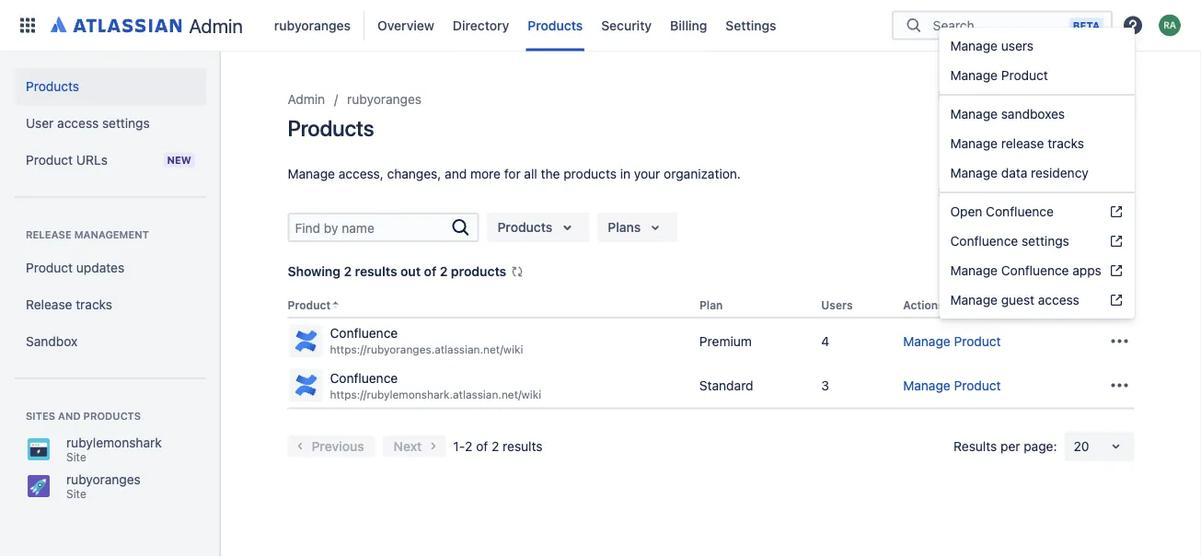 Task type: locate. For each thing, give the bounding box(es) containing it.
confluence inside confluence settings link
[[951, 233, 1018, 249]]

admin right the toggle navigation icon on the top of the page
[[288, 92, 325, 107]]

release inside release tracks 'link'
[[26, 297, 72, 312]]

open confluence
[[951, 204, 1054, 219]]

1 vertical spatial admin
[[288, 92, 325, 107]]

standard
[[700, 377, 754, 393]]

access down manage confluence apps link
[[1038, 292, 1080, 308]]

1 vertical spatial products link
[[15, 68, 206, 105]]

guest
[[1001, 292, 1035, 308]]

actions
[[903, 299, 944, 312]]

access inside menu
[[1038, 292, 1080, 308]]

4
[[822, 333, 830, 348]]

0 vertical spatial manage product
[[951, 68, 1049, 83]]

for
[[504, 166, 521, 181]]

site
[[66, 450, 86, 463], [66, 487, 86, 500]]

confluence settings
[[951, 233, 1070, 249]]

confluence for confluence https://rubylemonshark.atlassian.net/wiki
[[330, 370, 398, 385]]

release
[[26, 229, 71, 241], [26, 297, 72, 312]]

0 vertical spatial admin link
[[44, 11, 250, 40]]

menu
[[940, 31, 1135, 96], [940, 96, 1135, 193], [940, 193, 1135, 315]]

1 vertical spatial manage product
[[903, 333, 1001, 348]]

results left out
[[355, 264, 397, 279]]

release up sandbox
[[26, 297, 72, 312]]

rubyoranges link
[[269, 11, 356, 40], [347, 88, 422, 110]]

1 release from the top
[[26, 229, 71, 241]]

beta
[[1073, 19, 1100, 31]]

1 horizontal spatial access
[[1038, 292, 1080, 308]]

products button
[[487, 213, 590, 242]]

products up user
[[26, 79, 79, 94]]

0 vertical spatial access
[[57, 116, 99, 131]]

release up product updates
[[26, 229, 71, 241]]

admin link
[[44, 11, 250, 40], [288, 88, 325, 110]]

0 vertical spatial admin
[[189, 14, 243, 37]]

and left more at the left top
[[445, 166, 467, 181]]

organization.
[[664, 166, 741, 181]]

manage product down manage users
[[951, 68, 1049, 83]]

settings down open confluence link
[[1022, 233, 1070, 249]]

urls
[[76, 152, 108, 168]]

confluence down open confluence
[[951, 233, 1018, 249]]

users
[[1001, 38, 1034, 53]]

product up release tracks
[[26, 260, 73, 275]]

access
[[57, 116, 99, 131], [1038, 292, 1080, 308]]

admin
[[189, 14, 243, 37], [288, 92, 325, 107]]

site for rubyoranges
[[66, 487, 86, 500]]

confluence inside confluence https://rubylemonshark.atlassian.net/wiki
[[330, 370, 398, 385]]

1 site from the top
[[66, 450, 86, 463]]

2 release from the top
[[26, 297, 72, 312]]

new
[[167, 154, 192, 166]]

products
[[564, 166, 617, 181], [451, 264, 507, 279], [83, 410, 141, 422]]

access right user
[[57, 116, 99, 131]]

confluence image
[[291, 326, 321, 356], [291, 326, 321, 356], [291, 371, 321, 400]]

out
[[401, 264, 421, 279]]

product down user
[[26, 152, 73, 168]]

add product button
[[1004, 110, 1102, 140]]

2 right out
[[440, 264, 448, 279]]

tracks down product
[[1048, 136, 1085, 151]]

3 menu from the top
[[940, 193, 1135, 315]]

0 vertical spatial and
[[445, 166, 467, 181]]

next image
[[422, 435, 444, 457]]

sites
[[26, 410, 55, 422]]

2 horizontal spatial products
[[564, 166, 617, 181]]

manage users link
[[951, 38, 1034, 53]]

2 vertical spatial manage product
[[903, 377, 1001, 393]]

2 menu from the top
[[940, 96, 1135, 193]]

billing
[[670, 17, 707, 33]]

confluence for confluence https://rubyoranges.atlassian.net/wiki
[[330, 326, 398, 341]]

user access settings
[[26, 116, 150, 131]]

1 horizontal spatial tracks
[[1048, 136, 1085, 151]]

security link
[[596, 11, 657, 40]]

products link left security "link"
[[522, 11, 589, 40]]

atlassian image
[[51, 13, 182, 35], [51, 13, 182, 35]]

product updates
[[26, 260, 124, 275]]

manage product up results on the right bottom of page
[[903, 377, 1001, 393]]

manage product link down manage users
[[951, 68, 1049, 83]]

0 horizontal spatial settings
[[102, 116, 150, 131]]

updates
[[76, 260, 124, 275]]

products up rubylemonshark
[[83, 410, 141, 422]]

management
[[74, 229, 149, 241]]

products link
[[522, 11, 589, 40], [15, 68, 206, 105]]

0 vertical spatial products
[[564, 166, 617, 181]]

0 horizontal spatial products
[[83, 410, 141, 422]]

0 horizontal spatial admin link
[[44, 11, 250, 40]]

0 horizontal spatial products link
[[15, 68, 206, 105]]

confluence inside confluence https://rubyoranges.atlassian.net/wiki
[[330, 326, 398, 341]]

1 vertical spatial site
[[66, 487, 86, 500]]

products up refresh icon
[[498, 220, 553, 235]]

0 horizontal spatial admin
[[189, 14, 243, 37]]

and right the sites on the left of page
[[58, 410, 81, 422]]

1 vertical spatial manage product link
[[903, 333, 1001, 348]]

confluence
[[986, 204, 1054, 219], [951, 233, 1018, 249], [1001, 263, 1069, 278], [330, 326, 398, 341], [330, 370, 398, 385]]

products left refresh icon
[[451, 264, 507, 279]]

0 vertical spatial products link
[[522, 11, 589, 40]]

global navigation element
[[11, 0, 892, 51]]

appswitcher icon image
[[17, 14, 39, 36]]

site up rubyoranges site
[[66, 450, 86, 463]]

0 vertical spatial site
[[66, 450, 86, 463]]

admin up the toggle navigation icon on the top of the page
[[189, 14, 243, 37]]

manage guest access
[[951, 292, 1080, 308]]

products inside global navigation element
[[528, 17, 583, 33]]

apps
[[1073, 263, 1102, 278]]

2 site from the top
[[66, 487, 86, 500]]

manage guest access link
[[940, 285, 1135, 315]]

site down the rubylemonshark site
[[66, 487, 86, 500]]

1 vertical spatial tracks
[[76, 297, 112, 312]]

manage product link
[[951, 68, 1049, 83], [903, 333, 1001, 348], [903, 377, 1001, 393]]

1 horizontal spatial products
[[451, 264, 507, 279]]

rubyoranges
[[274, 17, 351, 33], [347, 92, 422, 107], [66, 472, 141, 487]]

products link up user access settings
[[15, 68, 206, 105]]

1 horizontal spatial products link
[[522, 11, 589, 40]]

confluence inside open confluence link
[[986, 204, 1054, 219]]

manage product link up results on the right bottom of page
[[903, 377, 1001, 393]]

manage data residency
[[951, 165, 1089, 180]]

search icon image
[[903, 16, 925, 35]]

and
[[445, 166, 467, 181], [58, 410, 81, 422]]

2 vertical spatial manage product link
[[903, 377, 1001, 393]]

more
[[470, 166, 501, 181]]

confluence up confluence settings
[[986, 204, 1054, 219]]

of right 1-
[[476, 438, 488, 454]]

confluence right confluence image
[[330, 370, 398, 385]]

products for products link to the left
[[26, 79, 79, 94]]

site inside the rubylemonshark site
[[66, 450, 86, 463]]

release tracks
[[26, 297, 112, 312]]

billing link
[[665, 11, 713, 40]]

menu containing manage sandboxes
[[940, 96, 1135, 193]]

0 horizontal spatial tracks
[[76, 297, 112, 312]]

plans
[[608, 220, 641, 235]]

manage data residency link
[[940, 158, 1135, 188]]

1 vertical spatial release
[[26, 297, 72, 312]]

previous image
[[290, 435, 312, 457]]

rubylemonshark
[[66, 435, 162, 450]]

1 vertical spatial of
[[476, 438, 488, 454]]

manage product
[[951, 68, 1049, 83], [903, 333, 1001, 348], [903, 377, 1001, 393]]

in
[[620, 166, 631, 181]]

manage
[[951, 38, 998, 53], [951, 68, 998, 83], [951, 106, 998, 122], [951, 136, 998, 151], [951, 165, 998, 180], [288, 166, 335, 181], [951, 263, 998, 278], [951, 292, 998, 308], [903, 333, 951, 348], [903, 377, 951, 393]]

products left security
[[528, 17, 583, 33]]

product
[[1001, 68, 1049, 83], [26, 152, 73, 168], [26, 260, 73, 275], [288, 299, 331, 312], [954, 333, 1001, 348], [954, 377, 1001, 393]]

access,
[[339, 166, 384, 181]]

of right out
[[424, 264, 437, 279]]

admin inside global navigation element
[[189, 14, 243, 37]]

settings up urls
[[102, 116, 150, 131]]

1 vertical spatial admin link
[[288, 88, 325, 110]]

1 horizontal spatial admin
[[288, 92, 325, 107]]

1 vertical spatial settings
[[1022, 233, 1070, 249]]

confluence down confluence settings link
[[1001, 263, 1069, 278]]

manage sandboxes
[[951, 106, 1065, 122]]

tracks down updates
[[76, 297, 112, 312]]

0 vertical spatial manage product link
[[951, 68, 1049, 83]]

manage product for 3
[[903, 377, 1001, 393]]

1 menu from the top
[[940, 31, 1135, 96]]

showing
[[288, 264, 341, 279]]

1 horizontal spatial and
[[445, 166, 467, 181]]

manage product down the actions
[[903, 333, 1001, 348]]

1-2 of 2 results
[[453, 438, 543, 454]]

tracks
[[1048, 136, 1085, 151], [76, 297, 112, 312]]

data
[[1001, 165, 1028, 180]]

0 horizontal spatial access
[[57, 116, 99, 131]]

manage product link down the actions
[[903, 333, 1001, 348]]

0 vertical spatial rubyoranges
[[274, 17, 351, 33]]

products inside dropdown button
[[498, 220, 553, 235]]

1 vertical spatial results
[[503, 438, 543, 454]]

0 vertical spatial of
[[424, 264, 437, 279]]

0 horizontal spatial of
[[424, 264, 437, 279]]

rubyoranges inside global navigation element
[[274, 17, 351, 33]]

products left in
[[564, 166, 617, 181]]

0 vertical spatial release
[[26, 229, 71, 241]]

release tracks link
[[15, 286, 206, 323]]

manage product link for 4
[[903, 333, 1001, 348]]

1 vertical spatial and
[[58, 410, 81, 422]]

overview
[[378, 17, 434, 33]]

site inside rubyoranges site
[[66, 487, 86, 500]]

of
[[424, 264, 437, 279], [476, 438, 488, 454]]

rubylemonshark site
[[66, 435, 162, 463]]

0 vertical spatial settings
[[102, 116, 150, 131]]

confluence up https://rubyoranges.atlassian.net/wiki
[[330, 326, 398, 341]]

results right 1-
[[503, 438, 543, 454]]

product down the manage guest access
[[954, 333, 1001, 348]]

0 vertical spatial results
[[355, 264, 397, 279]]

add product
[[1015, 117, 1091, 133]]

1 vertical spatial access
[[1038, 292, 1080, 308]]

security
[[601, 17, 652, 33]]



Task type: describe. For each thing, give the bounding box(es) containing it.
3
[[822, 377, 830, 393]]

Search field
[[928, 9, 1070, 42]]

rubyoranges site
[[66, 472, 141, 500]]

sandbox
[[26, 334, 78, 349]]

https://rubyoranges.atlassian.net/wiki
[[330, 343, 523, 356]]

menu containing open confluence
[[940, 193, 1135, 315]]

refresh image
[[510, 264, 525, 279]]

1 horizontal spatial of
[[476, 438, 488, 454]]

confluence image for premium
[[291, 326, 321, 356]]

open image
[[1105, 435, 1127, 457]]

toggle navigation image
[[203, 74, 243, 110]]

https://rubylemonshark.atlassian.net/wiki
[[330, 388, 542, 400]]

0 horizontal spatial and
[[58, 410, 81, 422]]

your
[[634, 166, 660, 181]]

products for topmost products link
[[528, 17, 583, 33]]

confluence https://rubyoranges.atlassian.net/wiki
[[330, 326, 523, 356]]

results
[[954, 438, 997, 454]]

confluence image
[[291, 371, 321, 400]]

user
[[26, 116, 54, 131]]

plans button
[[597, 213, 678, 242]]

Search text field
[[290, 215, 450, 240]]

changes,
[[387, 166, 441, 181]]

confluence https://rubylemonshark.atlassian.net/wiki
[[330, 370, 542, 400]]

2 vertical spatial rubyoranges
[[66, 472, 141, 487]]

settings
[[726, 17, 777, 33]]

manage release tracks
[[951, 136, 1085, 151]]

product
[[1043, 117, 1091, 133]]

release
[[1001, 136, 1044, 151]]

manage confluence apps
[[951, 263, 1102, 278]]

site for rubylemonshark
[[66, 450, 86, 463]]

premium
[[700, 333, 752, 348]]

confluence for confluence settings
[[951, 233, 1018, 249]]

sandboxes
[[1001, 106, 1065, 122]]

product down users
[[1001, 68, 1049, 83]]

showing 2 results out of 2 products
[[288, 264, 507, 279]]

overview link
[[372, 11, 440, 40]]

the
[[541, 166, 560, 181]]

1 vertical spatial rubyoranges link
[[347, 88, 422, 110]]

2 vertical spatial products
[[83, 410, 141, 422]]

manage users
[[951, 38, 1034, 53]]

settings link
[[720, 11, 782, 40]]

menu containing manage users
[[940, 31, 1135, 96]]

manage product for 4
[[903, 333, 1001, 348]]

0 vertical spatial rubyoranges link
[[269, 11, 356, 40]]

products up access,
[[288, 115, 374, 141]]

search image
[[450, 216, 472, 238]]

account image
[[1159, 14, 1181, 36]]

product updates link
[[15, 250, 206, 286]]

release management
[[26, 229, 149, 241]]

open
[[951, 204, 983, 219]]

page:
[[1024, 438, 1057, 454]]

manage sandboxes link
[[940, 99, 1135, 129]]

product down showing
[[288, 299, 331, 312]]

release for release management
[[26, 229, 71, 241]]

help icon image
[[1122, 14, 1144, 36]]

manage access, changes, and more for all the products in your organization.
[[288, 166, 741, 181]]

manage product link for 3
[[903, 377, 1001, 393]]

product urls
[[26, 152, 108, 168]]

0 vertical spatial tracks
[[1048, 136, 1085, 151]]

all
[[524, 166, 537, 181]]

confluence inside manage confluence apps link
[[1001, 263, 1069, 278]]

sites and products
[[26, 410, 141, 422]]

confluence image for standard
[[291, 371, 321, 400]]

20
[[1074, 438, 1090, 454]]

1 horizontal spatial admin link
[[288, 88, 325, 110]]

manage confluence apps link
[[940, 256, 1135, 285]]

release for release tracks
[[26, 297, 72, 312]]

manage release tracks link
[[940, 129, 1135, 158]]

tracks inside 'link'
[[76, 297, 112, 312]]

user access settings link
[[15, 105, 206, 142]]

add
[[1015, 117, 1039, 133]]

1-
[[453, 438, 465, 454]]

sandbox link
[[15, 323, 206, 360]]

products for products dropdown button at the top left
[[498, 220, 553, 235]]

0 horizontal spatial results
[[355, 264, 397, 279]]

open confluence link
[[940, 197, 1135, 226]]

1 horizontal spatial results
[[503, 438, 543, 454]]

plan
[[700, 299, 723, 312]]

product up results on the right bottom of page
[[954, 377, 1001, 393]]

1 horizontal spatial settings
[[1022, 233, 1070, 249]]

1 vertical spatial products
[[451, 264, 507, 279]]

per
[[1001, 438, 1021, 454]]

results per page:
[[954, 438, 1057, 454]]

1 vertical spatial rubyoranges
[[347, 92, 422, 107]]

confluence settings link
[[940, 226, 1135, 256]]

2 right next icon
[[465, 438, 473, 454]]

admin banner
[[0, 0, 1201, 52]]

residency
[[1031, 165, 1089, 180]]

users
[[822, 299, 853, 312]]

directory
[[453, 17, 510, 33]]

2 right 1-
[[492, 438, 499, 454]]

2 right showing
[[344, 264, 352, 279]]

directory link
[[447, 11, 515, 40]]



Task type: vqa. For each thing, say whether or not it's contained in the screenshot.
Sep 28, 2023
no



